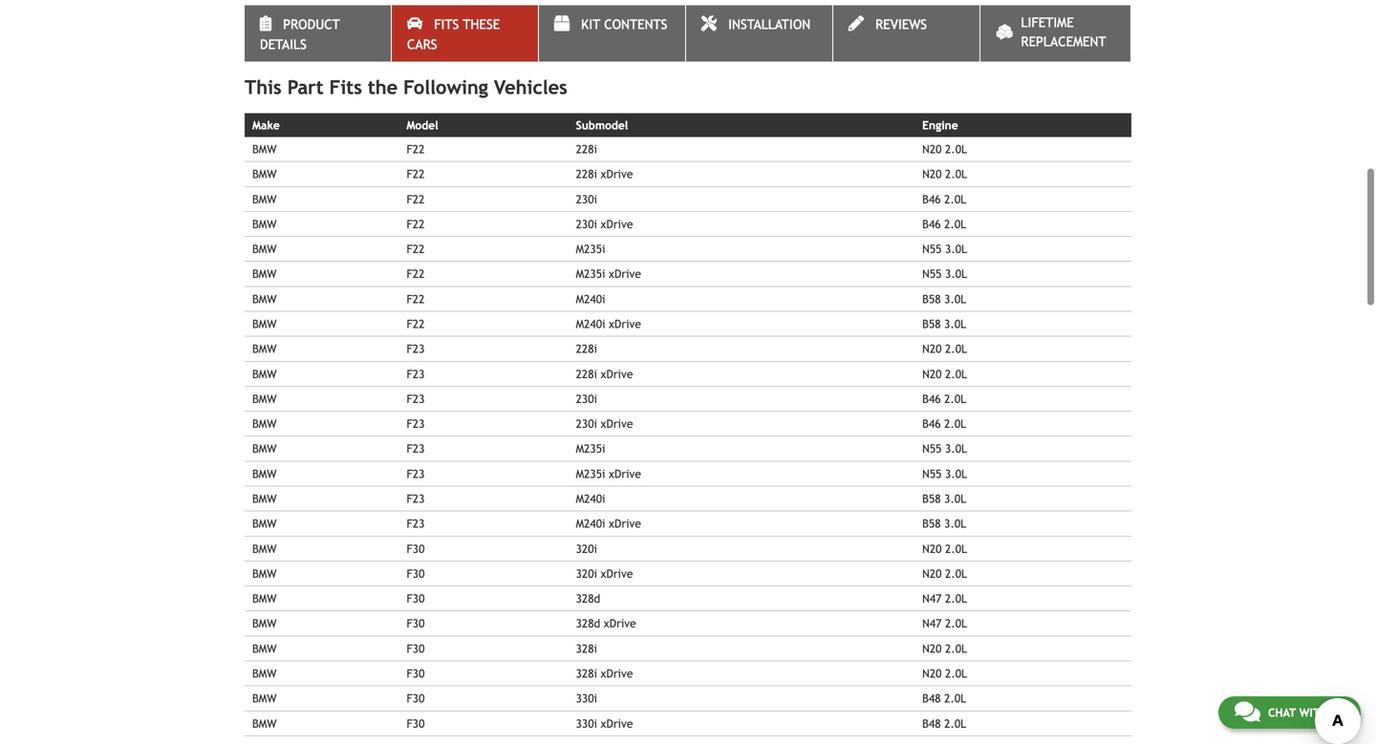 Task type: vqa. For each thing, say whether or not it's contained in the screenshot.


Task type: describe. For each thing, give the bounding box(es) containing it.
fits these cars link
[[392, 5, 538, 62]]

10 bmw from the top
[[252, 367, 277, 381]]

7 n20 from the top
[[922, 642, 942, 655]]

vehicles
[[494, 76, 567, 98]]

n47 2.0l for 328d
[[922, 592, 967, 605]]

5 n20 2.0l from the top
[[922, 542, 967, 556]]

f23 for 228i xdrive
[[407, 367, 425, 381]]

1 bmw from the top
[[252, 142, 277, 156]]

2 b46 2.0l from the top
[[922, 217, 966, 231]]

3 228i from the top
[[576, 342, 597, 356]]

f30 for 328i xdrive
[[407, 667, 425, 680]]

b48 2.0l for 330i xdrive
[[922, 717, 966, 730]]

320i for 320i xdrive
[[576, 567, 597, 580]]

4 b46 2.0l from the top
[[922, 417, 966, 431]]

model
[[407, 118, 438, 132]]

4 m235i from the top
[[576, 467, 605, 481]]

1 m235i from the top
[[576, 242, 605, 256]]

2 b58 from the top
[[922, 317, 941, 331]]

1 b46 2.0l from the top
[[922, 192, 966, 206]]

n47 2.0l for 328d xdrive
[[922, 617, 967, 630]]

1 n55 from the top
[[922, 242, 942, 256]]

5 n20 from the top
[[922, 542, 942, 556]]

24 bmw from the top
[[252, 717, 277, 730]]

product
[[283, 17, 340, 32]]

4 n20 2.0l from the top
[[922, 367, 967, 381]]

17 bmw from the top
[[252, 542, 277, 556]]

product details link
[[245, 5, 391, 62]]

4 b46 from the top
[[922, 417, 941, 431]]

1 m240i from the top
[[576, 292, 605, 306]]

4 228i from the top
[[576, 367, 597, 381]]

1 228i from the top
[[576, 142, 597, 156]]

4 n20 from the top
[[922, 367, 942, 381]]

12 bmw from the top
[[252, 417, 277, 431]]

f23 for 230i xdrive
[[407, 417, 425, 431]]

f23 for m240i xdrive
[[407, 517, 425, 531]]

3 b58 from the top
[[922, 492, 941, 506]]

2 b46 from the top
[[922, 217, 941, 231]]

3 b46 2.0l from the top
[[922, 392, 966, 406]]

chat with us
[[1268, 706, 1345, 720]]

230i xdrive for f23
[[576, 417, 633, 431]]

product details
[[260, 17, 340, 52]]

m235i xdrive for f23
[[576, 467, 641, 481]]

3 m240i from the top
[[576, 492, 605, 506]]

6 n20 from the top
[[922, 567, 942, 580]]

1 b46 from the top
[[922, 192, 941, 206]]

f23 for 228i
[[407, 342, 425, 356]]

330i xdrive
[[576, 717, 633, 730]]

m240i xdrive for f22
[[576, 317, 641, 331]]

15 bmw from the top
[[252, 492, 277, 506]]

2 n55 from the top
[[922, 267, 942, 281]]

1 n20 2.0l from the top
[[922, 142, 967, 156]]

5 bmw from the top
[[252, 242, 277, 256]]

fits inside fits these cars
[[434, 17, 459, 32]]

19 bmw from the top
[[252, 592, 277, 605]]

14 bmw from the top
[[252, 467, 277, 481]]

kit contents
[[581, 17, 667, 32]]

4 230i from the top
[[576, 417, 597, 431]]

2 m235i from the top
[[576, 267, 605, 281]]

4 bmw from the top
[[252, 217, 277, 231]]

reviews link
[[833, 5, 979, 62]]

b48 2.0l for 330i
[[922, 692, 966, 705]]

16 bmw from the top
[[252, 517, 277, 531]]

328i for 328i xdrive
[[576, 667, 597, 680]]

chat with us link
[[1218, 697, 1361, 729]]

f22 for m240i xdrive
[[407, 317, 425, 331]]

3 m235i from the top
[[576, 442, 605, 456]]

8 n20 2.0l from the top
[[922, 667, 967, 680]]

228i xdrive for f22
[[576, 167, 633, 181]]

engine
[[922, 118, 958, 132]]

the
[[368, 76, 398, 98]]

3 b46 from the top
[[922, 392, 941, 406]]

328d for 328d
[[576, 592, 600, 605]]

2 n55 3.0l from the top
[[922, 267, 967, 281]]

n47 for 328d xdrive
[[922, 617, 942, 630]]

13 bmw from the top
[[252, 442, 277, 456]]

this part fits the following vehicles
[[245, 76, 567, 98]]

328i for 328i
[[576, 642, 597, 655]]

1 b58 3.0l from the top
[[922, 292, 966, 306]]

20 bmw from the top
[[252, 617, 277, 630]]

328d xdrive
[[576, 617, 636, 630]]

f23 for m235i
[[407, 442, 425, 456]]

6 n20 2.0l from the top
[[922, 567, 967, 580]]

f30 for 320i
[[407, 542, 425, 556]]

installation link
[[686, 5, 832, 62]]

330i for 330i
[[576, 692, 597, 705]]

23 bmw from the top
[[252, 692, 277, 705]]

3 b58 3.0l from the top
[[922, 492, 966, 506]]

with
[[1299, 706, 1328, 720]]

1 230i from the top
[[576, 192, 597, 206]]

f22 for 228i xdrive
[[407, 167, 425, 181]]

1 b58 from the top
[[922, 292, 941, 306]]

submodel
[[576, 118, 628, 132]]

2 228i from the top
[[576, 167, 597, 181]]

22 bmw from the top
[[252, 667, 277, 680]]

f30 for 328d xdrive
[[407, 617, 425, 630]]

following
[[403, 76, 488, 98]]



Task type: locate. For each thing, give the bounding box(es) containing it.
n47
[[922, 592, 942, 605], [922, 617, 942, 630]]

230i xdrive for f22
[[576, 217, 633, 231]]

2 m240i from the top
[[576, 317, 605, 331]]

details
[[260, 37, 307, 52]]

2 330i from the top
[[576, 717, 597, 730]]

6 f22 from the top
[[407, 267, 425, 281]]

1 vertical spatial b48 2.0l
[[922, 717, 966, 730]]

m235i xdrive
[[576, 267, 641, 281], [576, 467, 641, 481]]

1 vertical spatial fits
[[329, 76, 362, 98]]

0 vertical spatial 328d
[[576, 592, 600, 605]]

n47 2.0l
[[922, 592, 967, 605], [922, 617, 967, 630]]

328i xdrive
[[576, 667, 633, 680]]

replacement
[[1021, 34, 1106, 49]]

2 f30 from the top
[[407, 567, 425, 580]]

fits left the
[[329, 76, 362, 98]]

3 n55 3.0l from the top
[[922, 442, 967, 456]]

f23 for m240i
[[407, 492, 425, 506]]

1 n20 from the top
[[922, 142, 942, 156]]

1 vertical spatial m240i xdrive
[[576, 517, 641, 531]]

1 n47 from the top
[[922, 592, 942, 605]]

7 bmw from the top
[[252, 292, 277, 306]]

2 230i xdrive from the top
[[576, 417, 633, 431]]

this
[[245, 76, 282, 98]]

0 vertical spatial 320i
[[576, 542, 597, 556]]

6 f23 from the top
[[407, 467, 425, 481]]

kit
[[581, 17, 600, 32]]

21 bmw from the top
[[252, 642, 277, 655]]

0 vertical spatial fits
[[434, 17, 459, 32]]

8 f23 from the top
[[407, 517, 425, 531]]

5 f22 from the top
[[407, 242, 425, 256]]

7 n20 2.0l from the top
[[922, 642, 967, 655]]

0 vertical spatial b48 2.0l
[[922, 692, 966, 705]]

2 b48 2.0l from the top
[[922, 717, 966, 730]]

1 vertical spatial m235i xdrive
[[576, 467, 641, 481]]

1 vertical spatial 328d
[[576, 617, 600, 630]]

2 228i xdrive from the top
[[576, 367, 633, 381]]

n20
[[922, 142, 942, 156], [922, 167, 942, 181], [922, 342, 942, 356], [922, 367, 942, 381], [922, 542, 942, 556], [922, 567, 942, 580], [922, 642, 942, 655], [922, 667, 942, 680]]

installation
[[728, 17, 811, 32]]

1 n55 3.0l from the top
[[922, 242, 967, 256]]

1 horizontal spatial fits
[[434, 17, 459, 32]]

2 f23 from the top
[[407, 367, 425, 381]]

fits up cars
[[434, 17, 459, 32]]

320i up 328d xdrive
[[576, 567, 597, 580]]

fits these cars
[[407, 17, 500, 52]]

330i up 330i xdrive
[[576, 692, 597, 705]]

1 320i from the top
[[576, 542, 597, 556]]

18 bmw from the top
[[252, 567, 277, 580]]

3 n20 from the top
[[922, 342, 942, 356]]

0 vertical spatial n47 2.0l
[[922, 592, 967, 605]]

m235i
[[576, 242, 605, 256], [576, 267, 605, 281], [576, 442, 605, 456], [576, 467, 605, 481]]

n20 2.0l
[[922, 142, 967, 156], [922, 167, 967, 181], [922, 342, 967, 356], [922, 367, 967, 381], [922, 542, 967, 556], [922, 567, 967, 580], [922, 642, 967, 655], [922, 667, 967, 680]]

f22
[[407, 142, 425, 156], [407, 167, 425, 181], [407, 192, 425, 206], [407, 217, 425, 231], [407, 242, 425, 256], [407, 267, 425, 281], [407, 292, 425, 306], [407, 317, 425, 331]]

2 b48 from the top
[[922, 717, 941, 730]]

4 f22 from the top
[[407, 217, 425, 231]]

1 328d from the top
[[576, 592, 600, 605]]

b46
[[922, 192, 941, 206], [922, 217, 941, 231], [922, 392, 941, 406], [922, 417, 941, 431]]

2 f22 from the top
[[407, 167, 425, 181]]

4 n55 3.0l from the top
[[922, 467, 967, 481]]

reviews
[[875, 17, 927, 32]]

chat
[[1268, 706, 1296, 720]]

8 n20 from the top
[[922, 667, 942, 680]]

320i xdrive
[[576, 567, 633, 580]]

f30 for 328i
[[407, 642, 425, 655]]

0 vertical spatial m235i xdrive
[[576, 267, 641, 281]]

3 n20 2.0l from the top
[[922, 342, 967, 356]]

lifetime replacement
[[1021, 15, 1106, 49]]

330i down the 328i xdrive
[[576, 717, 597, 730]]

2 230i from the top
[[576, 217, 597, 231]]

230i
[[576, 192, 597, 206], [576, 217, 597, 231], [576, 392, 597, 406], [576, 417, 597, 431]]

328d down 320i xdrive at the bottom of page
[[576, 592, 600, 605]]

9 bmw from the top
[[252, 342, 277, 356]]

make
[[252, 118, 280, 132]]

1 vertical spatial 320i
[[576, 567, 597, 580]]

1 vertical spatial 228i xdrive
[[576, 367, 633, 381]]

m235i xdrive for f22
[[576, 267, 641, 281]]

1 vertical spatial 330i
[[576, 717, 597, 730]]

f30 for 328d
[[407, 592, 425, 605]]

f22 for m240i
[[407, 292, 425, 306]]

1 vertical spatial 230i xdrive
[[576, 417, 633, 431]]

2 n20 from the top
[[922, 167, 942, 181]]

2 bmw from the top
[[252, 167, 277, 181]]

f22 for 228i
[[407, 142, 425, 156]]

6 f30 from the top
[[407, 667, 425, 680]]

4 f30 from the top
[[407, 617, 425, 630]]

1 n47 2.0l from the top
[[922, 592, 967, 605]]

b46 2.0l
[[922, 192, 966, 206], [922, 217, 966, 231], [922, 392, 966, 406], [922, 417, 966, 431]]

1 f30 from the top
[[407, 542, 425, 556]]

f22 for 230i xdrive
[[407, 217, 425, 231]]

1 vertical spatial b48
[[922, 717, 941, 730]]

7 f23 from the top
[[407, 492, 425, 506]]

f22 for 230i
[[407, 192, 425, 206]]

330i
[[576, 692, 597, 705], [576, 717, 597, 730]]

1 b48 from the top
[[922, 692, 941, 705]]

0 vertical spatial 230i xdrive
[[576, 217, 633, 231]]

0 vertical spatial 330i
[[576, 692, 597, 705]]

1 vertical spatial 328i
[[576, 667, 597, 680]]

228i xdrive for f23
[[576, 367, 633, 381]]

b48 for 330i xdrive
[[922, 717, 941, 730]]

2 m240i xdrive from the top
[[576, 517, 641, 531]]

lifetime
[[1021, 15, 1074, 30]]

320i up 320i xdrive at the bottom of page
[[576, 542, 597, 556]]

3.0l
[[945, 242, 967, 256], [945, 267, 967, 281], [944, 292, 966, 306], [944, 317, 966, 331], [945, 442, 967, 456], [945, 467, 967, 481], [944, 492, 966, 506], [944, 517, 966, 531]]

f22 for m235i xdrive
[[407, 267, 425, 281]]

0 vertical spatial 328i
[[576, 642, 597, 655]]

3 f23 from the top
[[407, 392, 425, 406]]

bmw
[[252, 142, 277, 156], [252, 167, 277, 181], [252, 192, 277, 206], [252, 217, 277, 231], [252, 242, 277, 256], [252, 267, 277, 281], [252, 292, 277, 306], [252, 317, 277, 331], [252, 342, 277, 356], [252, 367, 277, 381], [252, 392, 277, 406], [252, 417, 277, 431], [252, 442, 277, 456], [252, 467, 277, 481], [252, 492, 277, 506], [252, 517, 277, 531], [252, 542, 277, 556], [252, 567, 277, 580], [252, 592, 277, 605], [252, 617, 277, 630], [252, 642, 277, 655], [252, 667, 277, 680], [252, 692, 277, 705], [252, 717, 277, 730]]

228i xdrive
[[576, 167, 633, 181], [576, 367, 633, 381]]

m240i xdrive for f23
[[576, 517, 641, 531]]

11 bmw from the top
[[252, 392, 277, 406]]

4 f23 from the top
[[407, 417, 425, 431]]

0 horizontal spatial fits
[[329, 76, 362, 98]]

328i up 330i xdrive
[[576, 667, 597, 680]]

m240i
[[576, 292, 605, 306], [576, 317, 605, 331], [576, 492, 605, 506], [576, 517, 605, 531]]

5 f23 from the top
[[407, 442, 425, 456]]

m240i xdrive
[[576, 317, 641, 331], [576, 517, 641, 531]]

b48 2.0l
[[922, 692, 966, 705], [922, 717, 966, 730]]

320i
[[576, 542, 597, 556], [576, 567, 597, 580]]

328d
[[576, 592, 600, 605], [576, 617, 600, 630]]

b48 for 330i
[[922, 692, 941, 705]]

f23 for m235i xdrive
[[407, 467, 425, 481]]

b48
[[922, 692, 941, 705], [922, 717, 941, 730]]

5 f30 from the top
[[407, 642, 425, 655]]

b58
[[922, 292, 941, 306], [922, 317, 941, 331], [922, 492, 941, 506], [922, 517, 941, 531]]

8 f30 from the top
[[407, 717, 425, 730]]

8 f22 from the top
[[407, 317, 425, 331]]

2.0l
[[945, 142, 967, 156], [945, 167, 967, 181], [944, 192, 966, 206], [944, 217, 966, 231], [945, 342, 967, 356], [945, 367, 967, 381], [944, 392, 966, 406], [944, 417, 966, 431], [945, 542, 967, 556], [945, 567, 967, 580], [945, 592, 967, 605], [945, 617, 967, 630], [945, 642, 967, 655], [945, 667, 967, 680], [944, 692, 966, 705], [944, 717, 966, 730]]

330i for 330i xdrive
[[576, 717, 597, 730]]

0 vertical spatial n47
[[922, 592, 942, 605]]

4 b58 3.0l from the top
[[922, 517, 966, 531]]

328i
[[576, 642, 597, 655], [576, 667, 597, 680]]

3 bmw from the top
[[252, 192, 277, 206]]

1 vertical spatial n47
[[922, 617, 942, 630]]

2 328i from the top
[[576, 667, 597, 680]]

1 f23 from the top
[[407, 342, 425, 356]]

3 f30 from the top
[[407, 592, 425, 605]]

fits
[[434, 17, 459, 32], [329, 76, 362, 98]]

these
[[463, 17, 500, 32]]

b58 3.0l
[[922, 292, 966, 306], [922, 317, 966, 331], [922, 492, 966, 506], [922, 517, 966, 531]]

230i xdrive
[[576, 217, 633, 231], [576, 417, 633, 431]]

8 bmw from the top
[[252, 317, 277, 331]]

f30
[[407, 542, 425, 556], [407, 567, 425, 580], [407, 592, 425, 605], [407, 617, 425, 630], [407, 642, 425, 655], [407, 667, 425, 680], [407, 692, 425, 705], [407, 717, 425, 730]]

1 vertical spatial n47 2.0l
[[922, 617, 967, 630]]

n55
[[922, 242, 942, 256], [922, 267, 942, 281], [922, 442, 942, 456], [922, 467, 942, 481]]

3 n55 from the top
[[922, 442, 942, 456]]

2 n20 2.0l from the top
[[922, 167, 967, 181]]

2 320i from the top
[[576, 567, 597, 580]]

1 m235i xdrive from the top
[[576, 267, 641, 281]]

2 b58 3.0l from the top
[[922, 317, 966, 331]]

contents
[[604, 17, 667, 32]]

kit contents link
[[539, 5, 685, 62]]

f30 for 320i xdrive
[[407, 567, 425, 580]]

1 228i xdrive from the top
[[576, 167, 633, 181]]

n47 for 328d
[[922, 592, 942, 605]]

f23 for 230i
[[407, 392, 425, 406]]

3 230i from the top
[[576, 392, 597, 406]]

4 b58 from the top
[[922, 517, 941, 531]]

328d up the 328i xdrive
[[576, 617, 600, 630]]

4 m240i from the top
[[576, 517, 605, 531]]

6 bmw from the top
[[252, 267, 277, 281]]

cars
[[407, 37, 437, 52]]

f30 for 330i
[[407, 692, 425, 705]]

us
[[1331, 706, 1345, 720]]

228i
[[576, 142, 597, 156], [576, 167, 597, 181], [576, 342, 597, 356], [576, 367, 597, 381]]

2 n47 from the top
[[922, 617, 942, 630]]

320i for 320i
[[576, 542, 597, 556]]

xdrive
[[601, 167, 633, 181], [601, 217, 633, 231], [609, 267, 641, 281], [609, 317, 641, 331], [601, 367, 633, 381], [601, 417, 633, 431], [609, 467, 641, 481], [609, 517, 641, 531], [601, 567, 633, 580], [604, 617, 636, 630], [601, 667, 633, 680], [601, 717, 633, 730]]

comments image
[[1235, 701, 1260, 723]]

lifetime replacement link
[[980, 5, 1131, 62]]

f30 for 330i xdrive
[[407, 717, 425, 730]]

4 n55 from the top
[[922, 467, 942, 481]]

n55 3.0l
[[922, 242, 967, 256], [922, 267, 967, 281], [922, 442, 967, 456], [922, 467, 967, 481]]

0 vertical spatial m240i xdrive
[[576, 317, 641, 331]]

f23
[[407, 342, 425, 356], [407, 367, 425, 381], [407, 392, 425, 406], [407, 417, 425, 431], [407, 442, 425, 456], [407, 467, 425, 481], [407, 492, 425, 506], [407, 517, 425, 531]]

328d for 328d xdrive
[[576, 617, 600, 630]]

part
[[287, 76, 324, 98]]

7 f22 from the top
[[407, 292, 425, 306]]

f22 for m235i
[[407, 242, 425, 256]]

328i up the 328i xdrive
[[576, 642, 597, 655]]

0 vertical spatial 228i xdrive
[[576, 167, 633, 181]]

2 n47 2.0l from the top
[[922, 617, 967, 630]]

0 vertical spatial b48
[[922, 692, 941, 705]]



